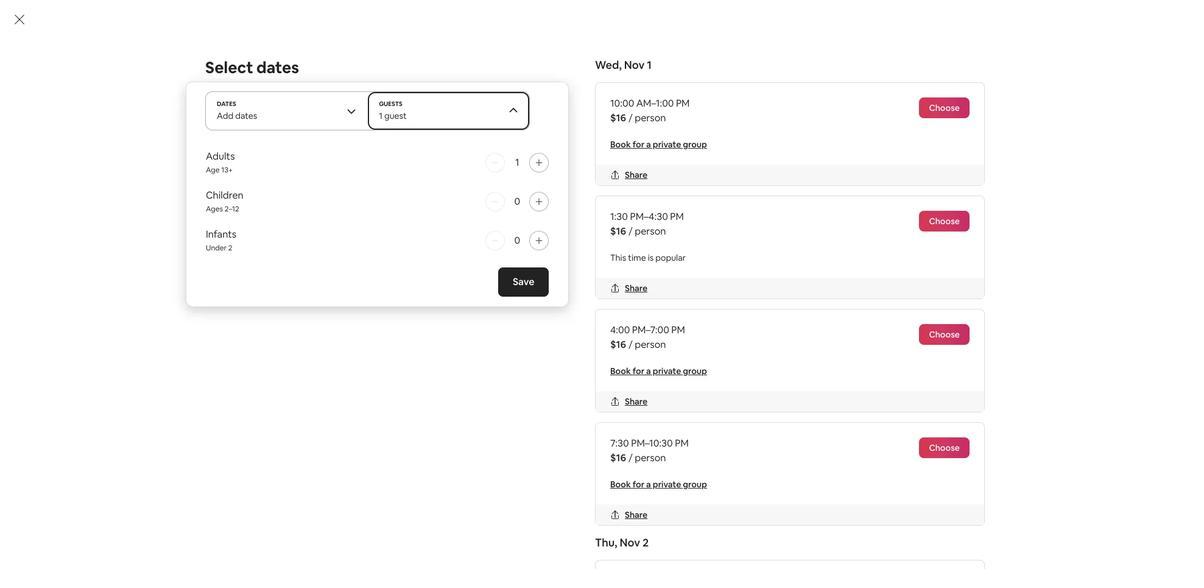 Task type: locate. For each thing, give the bounding box(es) containing it.
know
[[309, 282, 334, 295]]

book for 10:00 am–1:00 pm $16 / person
[[611, 139, 631, 150]]

films.
[[433, 414, 456, 427]]

tells
[[374, 101, 390, 112]]

1 vertical spatial set
[[371, 311, 385, 324]]

0 vertical spatial availability
[[306, 107, 349, 118]]

4 share from the top
[[625, 509, 648, 520]]

13
[[304, 224, 313, 236]]

group for 7:30 pm–10:30 pm
[[683, 479, 707, 490]]

0 vertical spatial visit
[[270, 326, 288, 339]]

1 vertical spatial this
[[254, 267, 272, 280]]

0 horizontal spatial this
[[314, 443, 330, 456]]

and down wobbly)
[[465, 472, 481, 485]]

2 inside infants under 2
[[228, 243, 232, 253]]

0 horizontal spatial 10
[[329, 311, 339, 324]]

world's
[[546, 267, 578, 280]]

want
[[415, 178, 435, 189]]

2 vertical spatial will
[[402, 472, 416, 485]]

show for show more dates
[[783, 406, 808, 419]]

person for 7:30 pm–10:30 pm $16 / person
[[635, 452, 666, 464]]

of right each
[[375, 487, 385, 500]]

0 vertical spatial this
[[611, 252, 627, 263]]

dates add dates
[[217, 100, 257, 121]]

book for 4:00 pm–7:00 pm $16 / person
[[611, 366, 631, 377]]

availability inside show only private group availability geoff can host private groups of any size, up to 10 guests. private group rates start at $183.
[[306, 107, 349, 118]]

pm inside 1:30 pm–4:30 pm $16 / person
[[671, 210, 684, 223]]

4 share button from the top
[[606, 505, 653, 525]]

and inside the contact geoff for dates and times not listed, or if you want to book for a larger group.
[[301, 178, 316, 189]]

1 vertical spatial nov
[[620, 536, 641, 550]]

1 horizontal spatial this
[[337, 101, 352, 112]]

at
[[248, 132, 256, 143], [323, 355, 332, 368], [553, 355, 562, 368]]

group.
[[205, 189, 231, 200]]

you
[[399, 178, 413, 189], [594, 224, 610, 236]]

pm inside 10:00 am–1:00 pm $16 / person
[[676, 97, 690, 110]]

film down photo
[[513, 399, 530, 412]]

inspired inside after visiting this incredible area we head to london bridge where we see more film locations. these include the millennium (aka wobbly) bridge and the leaky cauldron.  in addition to the film locations, we will see sights and buildings that inspired jk rowling when she was writing each of the books.
[[547, 472, 582, 485]]

private for 4:00 pm–7:00 pm
[[653, 366, 682, 377]]

guests inside guests 1 guest
[[379, 100, 403, 108]]

geoff right contact
[[239, 178, 262, 189]]

2 for nov
[[643, 536, 649, 550]]

1 book from the top
[[611, 139, 631, 150]]

book right real
[[611, 366, 631, 377]]

adults age 13+
[[206, 150, 235, 175]]

book down cauldron.
[[611, 479, 631, 490]]

several
[[449, 311, 480, 324]]

dates inside 'dates add dates'
[[235, 110, 257, 121]]

guests
[[293, 60, 321, 71], [379, 100, 403, 108], [293, 101, 321, 112]]

0 horizontal spatial we
[[386, 472, 400, 485]]

in left london!
[[395, 326, 403, 339]]

book for a private group link down 10:00 am–1:00 pm $16 / person
[[611, 139, 707, 150]]

the up day
[[412, 267, 427, 280]]

person for 4:00 pm–7:00 pm $16 / person
[[635, 338, 666, 351]]

include
[[328, 458, 361, 470]]

any
[[334, 119, 348, 130]]

0 horizontal spatial more
[[583, 443, 606, 456]]

0 vertical spatial we
[[636, 311, 651, 324]]

0 inside infants group
[[515, 234, 521, 247]]

private for 7:30 pm–10:30 pm
[[653, 479, 682, 490]]

0 horizontal spatial movie
[[341, 311, 369, 324]]

london up he
[[343, 267, 377, 280]]

/ inside 10:00 am–1:00 pm $16 / person
[[629, 112, 633, 124]]

2 horizontal spatial at
[[553, 355, 562, 368]]

share down "famous"
[[625, 283, 648, 294]]

locations up london!
[[387, 311, 427, 324]]

2 right thu,
[[643, 536, 649, 550]]

this inside this walking tour of london unfurls the movie set locations of the world's most famous wizard (you know who he is!) great day out for the family.
[[254, 267, 272, 280]]

0 vertical spatial book for a private group
[[611, 139, 707, 150]]

1 vertical spatial head
[[415, 443, 438, 456]]

book for a private group link down the 4:00 pm–7:00 pm $16 / person at the right bottom of the page
[[611, 366, 707, 377]]

visit inside the "you will see over 10 movie set locations and several locations that inspired jk rowling. we will visit actual filming locations in london!"
[[270, 326, 288, 339]]

locations.
[[254, 458, 297, 470]]

1 $16 from the top
[[611, 112, 626, 124]]

share button for 4:00 pm–7:00 pm $16 / person
[[606, 391, 653, 412]]

pm right 'pm–4:30'
[[671, 210, 684, 223]]

1 left language
[[516, 156, 520, 169]]

great
[[392, 101, 413, 112]]

1 vertical spatial book for a private group
[[611, 366, 707, 377]]

rowling.
[[597, 311, 634, 324]]

0 vertical spatial is
[[648, 252, 654, 263]]

head up (aka at bottom
[[415, 443, 438, 456]]

time
[[628, 252, 646, 263], [740, 291, 755, 301]]

we up the millennium
[[400, 443, 413, 456]]

0 horizontal spatial set
[[371, 311, 385, 324]]

1 vertical spatial time
[[740, 291, 755, 301]]

0 vertical spatial nov
[[624, 58, 645, 72]]

original
[[501, 151, 535, 164]]

1 vertical spatial more
[[583, 443, 606, 456]]

for inside the we then head to leicester square area to see some of the film locations & visit a shop that made all of the paper props for the films.
[[400, 414, 413, 427]]

0 horizontal spatial tour
[[273, 355, 292, 368]]

1 horizontal spatial set
[[458, 267, 473, 280]]

he
[[357, 282, 368, 295]]

to up films.
[[428, 399, 438, 412]]

real
[[581, 355, 598, 368]]

10 inside the "you will see over 10 movie set locations and several locations that inspired jk rowling. we will visit actual filming locations in london!"
[[329, 311, 339, 324]]

1 horizontal spatial this
[[611, 252, 627, 263]]

2 say from the top
[[323, 101, 336, 112]]

age
[[206, 165, 220, 175]]

the left price.
[[393, 60, 406, 71]]

we inside the we then head to leicester square area to see some of the film locations & visit a shop that made all of the paper props for the films.
[[254, 399, 269, 412]]

book
[[447, 178, 467, 189], [394, 224, 417, 236]]

after visiting this incredible area we head to london bridge where we see more film locations. these include the millennium (aka wobbly) bridge and the leaky cauldron.  in addition to the film locations, we will see sights and buildings that inspired jk rowling when she was writing each of the books.
[[254, 443, 640, 500]]

movie inside this walking tour of london unfurls the movie set locations of the world's most famous wizard (you know who he is!) great day out for the family.
[[429, 267, 456, 280]]

10 inside show only private group availability geoff can host private groups of any size, up to 10 guests. private group rates start at $183.
[[391, 119, 399, 130]]

pm for 4:00 pm–7:00 pm $16 / person
[[672, 324, 685, 336]]

show
[[205, 107, 228, 118], [473, 151, 499, 164], [783, 406, 808, 419]]

book for a private group down in
[[611, 479, 707, 490]]

say left it's at the left top of page
[[323, 60, 336, 71]]

we up leaky
[[549, 443, 563, 456]]

3 $16 from the top
[[611, 338, 626, 351]]

person inside the 4:00 pm–7:00 pm $16 / person
[[635, 338, 666, 351]]

private down 10:00 am–1:00 pm $16 / person
[[653, 139, 682, 150]]

infants group
[[206, 228, 549, 253]]

1 vertical spatial london
[[452, 443, 486, 456]]

it's
[[337, 60, 348, 71]]

rowling
[[598, 472, 633, 485]]

$16 inside 7:30 pm–10:30 pm $16 / person
[[611, 452, 626, 464]]

0 horizontal spatial london
[[343, 267, 377, 280]]

london up wobbly)
[[452, 443, 486, 456]]

guests up super at the left top of the page
[[293, 60, 321, 71]]

after
[[254, 443, 278, 456]]

share down location
[[625, 396, 648, 407]]

movie up out
[[429, 267, 456, 280]]

share up thu, nov 2
[[625, 509, 648, 520]]

share for 10:00 am–1:00 pm $16 / person
[[625, 169, 648, 180]]

go
[[315, 224, 327, 236]]

book for a private group link for 10:00 am–1:00 pm $16 / person
[[611, 139, 707, 150]]

2 right under
[[228, 243, 232, 253]]

guests up guest on the left of page
[[379, 100, 403, 108]]

you right the kids
[[594, 224, 610, 236]]

show original language
[[473, 151, 579, 164]]

1 vertical spatial book
[[611, 366, 631, 377]]

person inside 10:00 am–1:00 pm $16 / person
[[635, 112, 666, 124]]

of left world's
[[517, 267, 527, 280]]

0 vertical spatial that
[[525, 311, 544, 324]]

0 horizontal spatial film
[[322, 472, 339, 485]]

1 vertical spatial area
[[378, 443, 398, 456]]

locations left &
[[532, 399, 573, 412]]

4 $16 from the top
[[611, 452, 626, 464]]

0 vertical spatial inspired
[[546, 311, 581, 324]]

person inside 7:30 pm–10:30 pm $16 / person
[[635, 452, 666, 464]]

visit right &
[[584, 399, 602, 412]]

7:30
[[611, 437, 629, 450]]

this up these
[[314, 443, 330, 456]]

2 share button from the top
[[606, 278, 653, 299]]

pm for 1:30 pm–4:30 pm $16 / person
[[671, 210, 684, 223]]

in inside the "you will see over 10 movie set locations and several locations that inspired jk rowling. we will visit actual filming locations in london!"
[[395, 326, 403, 339]]

share button for 7:30 pm–10:30 pm $16 / person
[[606, 505, 653, 525]]

1 horizontal spatial movie
[[429, 267, 456, 280]]

london!
[[405, 326, 441, 339]]

1 horizontal spatial 10
[[391, 119, 399, 130]]

1 vertical spatial we
[[254, 399, 269, 412]]

london inside after visiting this incredible area we head to london bridge where we see more film locations. these include the millennium (aka wobbly) bridge and the leaky cauldron.  in addition to the film locations, we will see sights and buildings that inspired jk rowling when she was writing each of the books.
[[452, 443, 486, 456]]

see up films.
[[440, 399, 456, 412]]

0 vertical spatial book
[[447, 178, 467, 189]]

that
[[525, 311, 544, 324], [254, 414, 273, 427], [526, 472, 545, 485]]

the down these
[[305, 472, 320, 485]]

head up all
[[294, 399, 317, 412]]

3 book for a private group from the top
[[611, 479, 707, 490]]

filming
[[320, 326, 351, 339]]

set inside this walking tour of london unfurls the movie set locations of the world's most famous wizard (you know who he is!) great day out for the family.
[[458, 267, 473, 280]]

3 book from the top
[[611, 479, 631, 490]]

$16 inside the 4:00 pm–7:00 pm $16 / person
[[611, 338, 626, 351]]

jk left the rowling.
[[583, 311, 595, 324]]

0 horizontal spatial time
[[628, 252, 646, 263]]

bridge
[[488, 443, 517, 456], [491, 458, 520, 470]]

guests 1 guest
[[379, 100, 407, 121]]

1 vertical spatial in
[[395, 326, 403, 339]]

over
[[307, 311, 327, 324]]

(just
[[370, 224, 392, 236]]

2 vertical spatial book
[[611, 479, 631, 490]]

1 vertical spatial 10
[[329, 311, 339, 324]]

children
[[206, 189, 244, 202]]

and up london!
[[430, 311, 446, 324]]

1 horizontal spatial head
[[415, 443, 438, 456]]

that down where
[[526, 472, 545, 485]]

1 share from the top
[[625, 169, 648, 180]]

will inside after visiting this incredible area we head to london bridge where we see more film locations. these include the millennium (aka wobbly) bridge and the leaky cauldron.  in addition to the film locations, we will see sights and buildings that inspired jk rowling when she was writing each of the books.
[[402, 472, 416, 485]]

at up (not
[[323, 355, 332, 368]]

a left larger
[[482, 178, 487, 189]]

1 vertical spatial tour
[[273, 355, 292, 368]]

1 horizontal spatial we
[[636, 311, 651, 324]]

0 vertical spatial say
[[323, 60, 336, 71]]

2 $16 from the top
[[611, 225, 626, 238]]

1 horizontal spatial visit
[[584, 399, 602, 412]]

1 horizontal spatial this time is popular
[[724, 291, 789, 301]]

a inside the we then head to leicester square area to see some of the film locations & visit a shop that made all of the paper props for the films.
[[604, 399, 609, 412]]

we inside the "you will see over 10 movie set locations and several locations that inspired jk rowling. we will visit actual filming locations in london!"
[[636, 311, 651, 324]]

freeeee
[[329, 224, 368, 236]]

locations inside this walking tour of london unfurls the movie set locations of the world's most famous wizard (you know who he is!) great day out for the family.
[[475, 267, 515, 280]]

person inside 1:30 pm–4:30 pm $16 / person
[[635, 225, 666, 238]]

2 horizontal spatial this
[[724, 291, 738, 301]]

and down where
[[522, 458, 539, 470]]

/ inside the 4:00 pm–7:00 pm $16 / person
[[629, 338, 633, 351]]

is!)
[[370, 282, 382, 295]]

inspired
[[546, 311, 581, 324], [547, 472, 582, 485]]

cross
[[356, 355, 381, 368]]

2 vertical spatial that
[[526, 472, 545, 485]]

2 horizontal spatial will
[[402, 472, 416, 485]]

2 share from the top
[[625, 283, 648, 294]]

1
[[647, 58, 652, 72], [379, 110, 383, 121], [516, 156, 520, 169]]

and left "tell"
[[479, 224, 496, 236]]

1 vertical spatial / person
[[888, 332, 921, 343]]

group for 4:00 pm–7:00 pm
[[683, 366, 707, 377]]

books.
[[404, 487, 434, 500]]

2 for under
[[228, 243, 232, 253]]

1 horizontal spatial area
[[406, 399, 426, 412]]

2 0 from the top
[[515, 234, 521, 247]]

set down the is!)
[[371, 311, 385, 324]]

1:30 pm–4:30 pm $16 / person
[[611, 210, 684, 238]]

will down you
[[254, 326, 268, 339]]

/ inside 7:30 pm–10:30 pm $16 / person
[[629, 452, 633, 464]]

1 horizontal spatial film
[[513, 399, 530, 412]]

we down the millennium
[[386, 472, 400, 485]]

a left 'special'
[[460, 355, 466, 368]]

3 share from the top
[[625, 396, 648, 407]]

infants under 2
[[206, 228, 236, 253]]

this walking tour of london unfurls the movie set locations of the world's most famous wizard (you know who he is!) great day out for the family.
[[254, 267, 639, 295]]

1 horizontal spatial geoff
[[239, 178, 262, 189]]

show original language button
[[473, 151, 579, 164]]

head
[[294, 399, 317, 412], [415, 443, 438, 456]]

start
[[227, 132, 246, 143]]

0 horizontal spatial 1
[[379, 110, 383, 121]]

this inside after visiting this incredible area we head to london bridge where we see more film locations. these include the millennium (aka wobbly) bridge and the leaky cauldron.  in addition to the film locations, we will see sights and buildings that inspired jk rowling when she was writing each of the books.
[[314, 443, 330, 456]]

say
[[323, 60, 336, 71], [323, 101, 336, 112]]

book inside kids under 13 go freeeee (just book yourselves in and tell us how many kids you have with you)
[[394, 224, 417, 236]]

to inside the contact geoff for dates and times not listed, or if you want to book for a larger group.
[[437, 178, 445, 189]]

1 vertical spatial you
[[594, 224, 610, 236]]

guests inside the super storytelling guests say this host tells great stories.
[[293, 101, 321, 112]]

you right if
[[399, 178, 413, 189]]

share button up the rowling.
[[606, 278, 653, 299]]

tell
[[498, 224, 511, 236]]

a
[[647, 139, 651, 150], [482, 178, 487, 189], [460, 355, 466, 368], [647, 366, 651, 377], [604, 399, 609, 412], [647, 479, 651, 490]]

jk down cauldron.
[[584, 472, 596, 485]]

0 horizontal spatial is
[[648, 252, 654, 263]]

the left films.
[[415, 414, 431, 427]]

book for a private group for 10:00 am–1:00 pm $16 / person
[[611, 139, 707, 150]]

of
[[324, 119, 332, 130], [332, 267, 341, 280], [517, 267, 527, 280], [485, 399, 494, 412], [314, 414, 324, 427], [375, 487, 385, 500]]

(not
[[322, 370, 342, 383]]

0 horizontal spatial in
[[395, 326, 403, 339]]

pm inside the 4:00 pm–7:00 pm $16 / person
[[672, 324, 685, 336]]

0 vertical spatial film
[[513, 399, 530, 412]]

1 book for a private group link from the top
[[611, 139, 707, 150]]

who
[[336, 282, 355, 295]]

for
[[633, 139, 645, 150], [264, 178, 275, 189], [469, 178, 481, 189], [448, 282, 461, 295], [445, 355, 458, 368], [638, 355, 651, 368], [633, 366, 645, 377], [400, 414, 413, 427], [633, 479, 645, 490]]

area right square
[[406, 399, 426, 412]]

pm inside 7:30 pm–10:30 pm $16 / person
[[675, 437, 689, 450]]

add
[[217, 110, 233, 121]]

0 vertical spatial will
[[273, 311, 287, 324]]

under
[[275, 224, 302, 236]]

0 horizontal spatial area
[[378, 443, 398, 456]]

0 vertical spatial book for a private group link
[[611, 139, 707, 150]]

under
[[206, 243, 227, 253]]

pm right pm–7:00
[[672, 324, 685, 336]]

book for a private group down 10:00 am–1:00 pm $16 / person
[[611, 139, 707, 150]]

1 inside "adults" group
[[516, 156, 520, 169]]

say up any in the top of the page
[[323, 101, 336, 112]]

to right the up
[[380, 119, 389, 130]]

1 horizontal spatial london
[[452, 443, 486, 456]]

2 book for a private group link from the top
[[611, 366, 707, 377]]

book for a private group for 7:30 pm–10:30 pm $16 / person
[[611, 479, 707, 490]]

3 book for a private group link from the top
[[611, 479, 707, 490]]

london inside this walking tour of london unfurls the movie set locations of the world's most famous wizard (you know who he is!) great day out for the family.
[[343, 267, 377, 280]]

2 vertical spatial 1
[[516, 156, 520, 169]]

0 vertical spatial show
[[205, 107, 228, 118]]

train
[[383, 355, 405, 368]]

0 vertical spatial book
[[611, 139, 631, 150]]

group down the 4:00 pm–7:00 pm $16 / person at the right bottom of the page
[[683, 366, 707, 377]]

we left 'then'
[[254, 399, 269, 412]]

$16 inside 10:00 am–1:00 pm $16 / person
[[611, 112, 626, 124]]

guests for guests 1 guest
[[379, 100, 403, 108]]

geoff up rates
[[205, 119, 228, 130]]

pm for 7:30 pm–10:30 pm $16 / person
[[675, 437, 689, 450]]

show inside show only private group availability geoff can host private groups of any size, up to 10 guests. private group rates start at $183.
[[205, 107, 228, 118]]

0 vertical spatial 10
[[391, 119, 399, 130]]

dates inside show more dates link
[[836, 406, 862, 419]]

/ for 4:00 pm–7:00 pm $16 / person
[[629, 338, 633, 351]]

/ inside 1:30 pm–4:30 pm $16 / person
[[629, 225, 633, 238]]

0 vertical spatial jk
[[583, 311, 595, 324]]

will right you
[[273, 311, 287, 324]]

of inside after visiting this incredible area we head to london bridge where we see more film locations. these include the millennium (aka wobbly) bridge and the leaky cauldron.  in addition to the film locations, we will see sights and buildings that inspired jk rowling when she was writing each of the books.
[[375, 487, 385, 500]]

1 vertical spatial visit
[[584, 399, 602, 412]]

to left leicester at bottom
[[319, 399, 328, 412]]

the down king
[[344, 370, 359, 383]]

1 horizontal spatial book
[[447, 178, 467, 189]]

and inside kids under 13 go freeeee (just book yourselves in and tell us how many kids you have with you)
[[479, 224, 496, 236]]

0 for infants
[[515, 234, 521, 247]]

2 vertical spatial book for a private group
[[611, 479, 707, 490]]

station
[[408, 355, 439, 368]]

a left shop
[[604, 399, 609, 412]]

book down 10:00 in the top right of the page
[[611, 139, 631, 150]]

person for 10:00 am–1:00 pm $16 / person
[[635, 112, 666, 124]]

7:30 pm–10:30 pm $16 / person
[[611, 437, 689, 464]]

book for a private group
[[611, 139, 707, 150], [611, 366, 707, 377], [611, 479, 707, 490]]

area up the millennium
[[378, 443, 398, 456]]

0 inside children group
[[515, 195, 521, 208]]

this
[[611, 252, 627, 263], [254, 267, 272, 280], [724, 291, 738, 301]]

0 vertical spatial bridge
[[488, 443, 517, 456]]

1 vertical spatial movie
[[341, 311, 369, 324]]

group down 10:00 am–1:00 pm $16 / person
[[683, 139, 707, 150]]

of left any in the top of the page
[[324, 119, 332, 130]]

0 vertical spatial / person
[[888, 199, 921, 210]]

pm right am–1:00
[[676, 97, 690, 110]]

this inside the super storytelling guests say this host tells great stories.
[[337, 101, 352, 112]]

2 book from the top
[[611, 366, 631, 377]]

person for 1:30 pm–4:30 pm $16 / person
[[635, 225, 666, 238]]

in
[[469, 224, 476, 236], [395, 326, 403, 339]]

1 inside guests 1 guest
[[379, 110, 383, 121]]

this down storytelling
[[337, 101, 352, 112]]

$16 for 7:30 pm–10:30 pm $16 / person
[[611, 452, 626, 464]]

0 vertical spatial you
[[399, 178, 413, 189]]

for inside this walking tour of london unfurls the movie set locations of the world's most famous wizard (you know who he is!) great day out for the family.
[[448, 282, 461, 295]]

leicester
[[331, 399, 372, 412]]

book for a private group link down in
[[611, 479, 707, 490]]

1 book for a private group from the top
[[611, 139, 707, 150]]

save
[[513, 275, 535, 288]]

share button up 1:30
[[606, 165, 653, 185]]

private down 7:30 pm–10:30 pm $16 / person
[[653, 479, 682, 490]]

of right some
[[485, 399, 494, 412]]

more
[[810, 406, 834, 419], [583, 443, 606, 456]]

group down 7:30 pm–10:30 pm $16 / person
[[683, 479, 707, 490]]

0 vertical spatial more
[[810, 406, 834, 419]]

10 up filming on the bottom
[[329, 311, 339, 324]]

0 vertical spatial this
[[337, 101, 352, 112]]

of up who
[[332, 267, 341, 280]]

1 0 from the top
[[515, 195, 521, 208]]

availability up 'you)' on the top of the page
[[260, 218, 309, 230]]

0 horizontal spatial visit
[[270, 326, 288, 339]]

3 share button from the top
[[606, 391, 653, 412]]

0 horizontal spatial you
[[399, 178, 413, 189]]

jk inside after visiting this incredible area we head to london bridge where we see more film locations. these include the millennium (aka wobbly) bridge and the leaky cauldron.  in addition to the film locations, we will see sights and buildings that inspired jk rowling when she was writing each of the books.
[[584, 472, 596, 485]]

wed, nov 1
[[595, 58, 652, 72]]

0 vertical spatial london
[[343, 267, 377, 280]]

that down save button
[[525, 311, 544, 324]]

0 vertical spatial 2
[[228, 243, 232, 253]]

1 vertical spatial geoff
[[239, 178, 262, 189]]

&
[[575, 399, 582, 412]]

share for 7:30 pm–10:30 pm $16 / person
[[625, 509, 648, 520]]

1 vertical spatial inspired
[[547, 472, 582, 485]]

0 vertical spatial popular
[[656, 252, 686, 263]]

pm right the pm–10:30
[[675, 437, 689, 450]]

in right yourselves
[[469, 224, 476, 236]]

to right "want"
[[437, 178, 445, 189]]

0 vertical spatial in
[[469, 224, 476, 236]]

movie up filming on the bottom
[[341, 311, 369, 324]]

3/4.
[[303, 370, 320, 383]]

request availability link
[[205, 210, 323, 239]]

locations
[[475, 267, 515, 280], [387, 311, 427, 324], [482, 311, 523, 324], [353, 326, 393, 339], [532, 399, 573, 412]]

1 share button from the top
[[606, 165, 653, 185]]

0 horizontal spatial 2
[[228, 243, 232, 253]]

0 vertical spatial set
[[458, 267, 473, 280]]

share
[[625, 169, 648, 180], [625, 283, 648, 294], [625, 396, 648, 407], [625, 509, 648, 520]]

that down 'then'
[[254, 414, 273, 427]]

(you
[[288, 282, 307, 295]]

$16 inside 1:30 pm–4:30 pm $16 / person
[[611, 225, 626, 238]]

2 book for a private group from the top
[[611, 366, 707, 377]]



Task type: vqa. For each thing, say whether or not it's contained in the screenshot.
Neapolitan in LEARN TO MAKE AUTHENTIC NEAPOLITAN PIZZA 6:00 PM, OCT 31, 2023 2 GUESTS · $230
no



Task type: describe. For each thing, give the bounding box(es) containing it.
visit inside the we then head to leicester square area to see some of the film locations & visit a shop that made all of the paper props for the films.
[[584, 399, 602, 412]]

see inside the we then head to leicester square area to see some of the film locations & visit a shop that made all of the paper props for the films.
[[440, 399, 456, 412]]

you
[[254, 311, 271, 324]]

you inside kids under 13 go freeeee (just book yourselves in and tell us how many kids you have with you)
[[594, 224, 610, 236]]

platform
[[254, 370, 293, 383]]

jk inside the "you will see over 10 movie set locations and several locations that inspired jk rowling. we will visit actual filming locations in london!"
[[583, 311, 595, 324]]

that inside the we then head to leicester square area to see some of the film locations & visit a shop that made all of the paper props for the films.
[[254, 414, 273, 427]]

13+
[[221, 165, 233, 175]]

movie inside the "you will see over 10 movie set locations and several locations that inspired jk rowling. we will visit actual filming locations in london!"
[[341, 311, 369, 324]]

2 vertical spatial film
[[322, 472, 339, 485]]

addition
[[254, 472, 291, 485]]

a down 7:30 pm–10:30 pm $16 / person
[[647, 479, 651, 490]]

actual
[[290, 326, 318, 339]]

in
[[632, 458, 640, 470]]

larger
[[489, 178, 512, 189]]

price.
[[408, 60, 430, 71]]

geoff inside show only private group availability geoff can host private groups of any size, up to 10 guests. private group rates start at $183.
[[205, 119, 228, 130]]

kids
[[574, 224, 591, 236]]

how
[[526, 224, 545, 236]]

1 horizontal spatial at
[[323, 355, 332, 368]]

the down where
[[541, 458, 556, 470]]

film inside the we then head to leicester square area to see some of the film locations & visit a shop that made all of the paper props for the films.
[[513, 399, 530, 412]]

0 horizontal spatial will
[[254, 326, 268, 339]]

buildings
[[484, 472, 524, 485]]

9
[[295, 370, 301, 383]]

locations inside the we then head to leicester square area to see some of the film locations & visit a shop that made all of the paper props for the films.
[[532, 399, 573, 412]]

the down leicester at bottom
[[326, 414, 341, 427]]

rates
[[205, 132, 225, 143]]

unfurls
[[379, 267, 410, 280]]

worth
[[367, 60, 391, 71]]

language
[[537, 151, 579, 164]]

inspired inside the "you will see over 10 movie set locations and several locations that inspired jk rowling. we will visit actual filming locations in london!"
[[546, 311, 581, 324]]

listed,
[[357, 178, 380, 189]]

a right location
[[647, 366, 651, 377]]

you)
[[276, 238, 295, 251]]

day
[[412, 282, 429, 295]]

request availability
[[220, 218, 309, 230]]

adults
[[206, 150, 235, 163]]

show for show original language
[[473, 151, 499, 164]]

writing
[[318, 487, 349, 500]]

1 horizontal spatial more
[[810, 406, 834, 419]]

0 vertical spatial 1
[[647, 58, 652, 72]]

great
[[385, 282, 410, 295]]

children group
[[206, 189, 549, 214]]

$16 for 4:00 pm–7:00 pm $16 / person
[[611, 338, 626, 351]]

of right all
[[314, 414, 324, 427]]

and inside the "you will see over 10 movie set locations and several locations that inspired jk rowling. we will visit actual filming locations in london!"
[[430, 311, 446, 324]]

10:00 am–1:00 pm $16 / person
[[611, 97, 690, 124]]

1 horizontal spatial we
[[400, 443, 413, 456]]

kids
[[254, 224, 273, 236]]

0 vertical spatial this time is popular
[[611, 252, 686, 263]]

0 vertical spatial time
[[628, 252, 646, 263]]

see up books.
[[418, 472, 434, 485]]

the
[[254, 355, 271, 368]]

/ for 1:30 pm–4:30 pm $16 / person
[[629, 225, 633, 238]]

1 vertical spatial film
[[608, 443, 625, 456]]

a inside the contact geoff for dates and times not listed, or if you want to book for a larger group.
[[482, 178, 487, 189]]

group up the groups
[[279, 107, 304, 118]]

special
[[468, 355, 499, 368]]

show more dates link
[[724, 399, 921, 428]]

thu, nov 2
[[595, 536, 649, 550]]

select dates
[[205, 57, 299, 78]]

see up leaky
[[565, 443, 580, 456]]

see inside the "you will see over 10 movie set locations and several locations that inspired jk rowling. we will visit actual filming locations in london!"
[[289, 311, 305, 324]]

the right some
[[496, 399, 511, 412]]

contact
[[205, 178, 238, 189]]

1 vertical spatial bridge
[[491, 458, 520, 470]]

pm for 10:00 am–1:00 pm $16 / person
[[676, 97, 690, 110]]

to inside show only private group availability geoff can host private groups of any size, up to 10 guests. private group rates start at $183.
[[380, 119, 389, 130]]

0 for children
[[515, 195, 521, 208]]

nov for wed,
[[624, 58, 645, 72]]

1 vertical spatial this time is popular
[[724, 291, 789, 301]]

some
[[458, 399, 482, 412]]

1 horizontal spatial will
[[273, 311, 287, 324]]

guests for guests say it's well worth the price.
[[293, 60, 321, 71]]

not
[[342, 178, 355, 189]]

photo
[[501, 355, 528, 368]]

size,
[[350, 119, 367, 130]]

wobbly)
[[451, 458, 489, 470]]

nov for thu,
[[620, 536, 641, 550]]

1 / person from the top
[[888, 199, 921, 210]]

say inside the super storytelling guests say this host tells great stories.
[[323, 101, 336, 112]]

can
[[230, 119, 244, 130]]

$16 for 1:30 pm–4:30 pm $16 / person
[[611, 225, 626, 238]]

dates
[[217, 100, 236, 108]]

4:00
[[611, 324, 630, 336]]

1 say from the top
[[323, 60, 336, 71]]

pm–7:00
[[632, 324, 670, 336]]

share button for 10:00 am–1:00 pm $16 / person
[[606, 165, 653, 185]]

more inside after visiting this incredible area we head to london bridge where we see more film locations. these include the millennium (aka wobbly) bridge and the leaky cauldron.  in addition to the film locations, we will see sights and buildings that inspired jk rowling when she was writing each of the books.
[[583, 443, 606, 456]]

with
[[254, 238, 274, 251]]

storytelling
[[322, 85, 375, 98]]

host
[[246, 119, 263, 130]]

to up (aka at bottom
[[440, 443, 450, 456]]

/ for 7:30 pm–10:30 pm $16 / person
[[629, 452, 633, 464]]

the up locations,
[[363, 458, 378, 470]]

of inside show only private group availability geoff can host private groups of any size, up to 10 guests. private group rates start at $183.
[[324, 119, 332, 130]]

adults group
[[206, 150, 549, 175]]

the tour starts  at king cross train station :  for a special photo stop at the real location for platform 9 3/4. (not the shop)
[[254, 355, 651, 383]]

locations up cross
[[353, 326, 393, 339]]

many
[[547, 224, 571, 236]]

thu,
[[595, 536, 618, 550]]

1 horizontal spatial popular
[[763, 291, 789, 301]]

pm–4:30
[[630, 210, 668, 223]]

locations,
[[341, 472, 384, 485]]

cauldron.
[[587, 458, 630, 470]]

king
[[334, 355, 354, 368]]

dates inside the contact geoff for dates and times not listed, or if you want to book for a larger group.
[[277, 178, 299, 189]]

2 horizontal spatial we
[[549, 443, 563, 456]]

set inside the "you will see over 10 movie set locations and several locations that inspired jk rowling. we will visit actual filming locations in london!"
[[371, 311, 385, 324]]

made
[[275, 414, 301, 427]]

share button for 1:30 pm–4:30 pm $16 / person
[[606, 278, 653, 299]]

private for 10:00 am–1:00 pm
[[653, 139, 682, 150]]

shop)
[[361, 370, 387, 383]]

share for 1:30 pm–4:30 pm $16 / person
[[625, 283, 648, 294]]

tour inside this walking tour of london unfurls the movie set locations of the world's most famous wizard (you know who he is!) great day out for the family.
[[311, 267, 329, 280]]

book for a private group link for 7:30 pm–10:30 pm $16 / person
[[611, 479, 707, 490]]

millennium
[[380, 458, 428, 470]]

in inside kids under 13 go freeeee (just book yourselves in and tell us how many kids you have with you)
[[469, 224, 476, 236]]

2 / person from the top
[[888, 332, 921, 343]]

locations down family.
[[482, 311, 523, 324]]

times
[[318, 178, 340, 189]]

she
[[281, 487, 296, 500]]

family.
[[481, 282, 509, 295]]

private up host
[[249, 107, 277, 118]]

that inside the "you will see over 10 movie set locations and several locations that inspired jk rowling. we will visit actual filming locations in london!"
[[525, 311, 544, 324]]

to up was
[[293, 472, 303, 485]]

$183.
[[257, 132, 278, 143]]

0 horizontal spatial popular
[[656, 252, 686, 263]]

host
[[354, 101, 372, 112]]

out
[[431, 282, 446, 295]]

head inside the we then head to leicester square area to see some of the film locations & visit a shop that made all of the paper props for the films.
[[294, 399, 317, 412]]

book for a private group link for 4:00 pm–7:00 pm $16 / person
[[611, 366, 707, 377]]

book for 7:30 pm–10:30 pm $16 / person
[[611, 479, 631, 490]]

area inside after visiting this incredible area we head to london bridge where we see more film locations. these include the millennium (aka wobbly) bridge and the leaky cauldron.  in addition to the film locations, we will see sights and buildings that inspired jk rowling when she was writing each of the books.
[[378, 443, 398, 456]]

share for 4:00 pm–7:00 pm $16 / person
[[625, 396, 648, 407]]

that inside after visiting this incredible area we head to london bridge where we see more film locations. these include the millennium (aka wobbly) bridge and the leaky cauldron.  in addition to the film locations, we will see sights and buildings that inspired jk rowling when she was writing each of the books.
[[526, 472, 545, 485]]

book inside the contact geoff for dates and times not listed, or if you want to book for a larger group.
[[447, 178, 467, 189]]

book for a private group for 4:00 pm–7:00 pm $16 / person
[[611, 366, 707, 377]]

you inside the contact geoff for dates and times not listed, or if you want to book for a larger group.
[[399, 178, 413, 189]]

show for show only private group availability geoff can host private groups of any size, up to 10 guests. private group rates start at $183.
[[205, 107, 228, 118]]

have
[[612, 224, 633, 236]]

each
[[352, 487, 373, 500]]

square
[[374, 399, 404, 412]]

paper
[[343, 414, 370, 427]]

stories.
[[415, 101, 443, 112]]

geoff inside the contact geoff for dates and times not listed, or if you want to book for a larger group.
[[239, 178, 262, 189]]

walking
[[274, 267, 308, 280]]

private
[[431, 119, 458, 130]]

tour inside the tour starts  at king cross train station :  for a special photo stop at the real location for platform 9 3/4. (not the shop)
[[273, 355, 292, 368]]

the left real
[[564, 355, 579, 368]]

1 horizontal spatial is
[[757, 291, 762, 301]]

guests.
[[401, 119, 430, 130]]

then
[[271, 399, 292, 412]]

private up $183.
[[265, 119, 293, 130]]

the left family.
[[464, 282, 479, 295]]

the left world's
[[529, 267, 544, 280]]

1 horizontal spatial time
[[740, 291, 755, 301]]

area inside the we then head to leicester square area to see some of the film locations & visit a shop that made all of the paper props for the films.
[[406, 399, 426, 412]]

group for 10:00 am–1:00 pm
[[683, 139, 707, 150]]

/ for 10:00 am–1:00 pm $16 / person
[[629, 112, 633, 124]]

$16 for 10:00 am–1:00 pm $16 / person
[[611, 112, 626, 124]]

guest
[[385, 110, 407, 121]]

am–1:00
[[637, 97, 674, 110]]

availability inside "link"
[[260, 218, 309, 230]]

ages
[[206, 204, 223, 214]]

the left books.
[[387, 487, 402, 500]]

a inside the tour starts  at king cross train station :  for a special photo stop at the real location for platform 9 3/4. (not the shop)
[[460, 355, 466, 368]]

well
[[350, 60, 366, 71]]

groups
[[295, 119, 322, 130]]

10:00
[[611, 97, 635, 110]]

head inside after visiting this incredible area we head to london bridge where we see more film locations. these include the millennium (aka wobbly) bridge and the leaky cauldron.  in addition to the film locations, we will see sights and buildings that inspired jk rowling when she was writing each of the books.
[[415, 443, 438, 456]]

group right 'private'
[[460, 119, 484, 130]]

yourselves
[[419, 224, 467, 236]]

these
[[299, 458, 326, 470]]

a down 10:00 am–1:00 pm $16 / person
[[647, 139, 651, 150]]

save button
[[498, 268, 549, 297]]

at inside show only private group availability geoff can host private groups of any size, up to 10 guests. private group rates start at $183.
[[248, 132, 256, 143]]

super
[[293, 85, 320, 98]]



